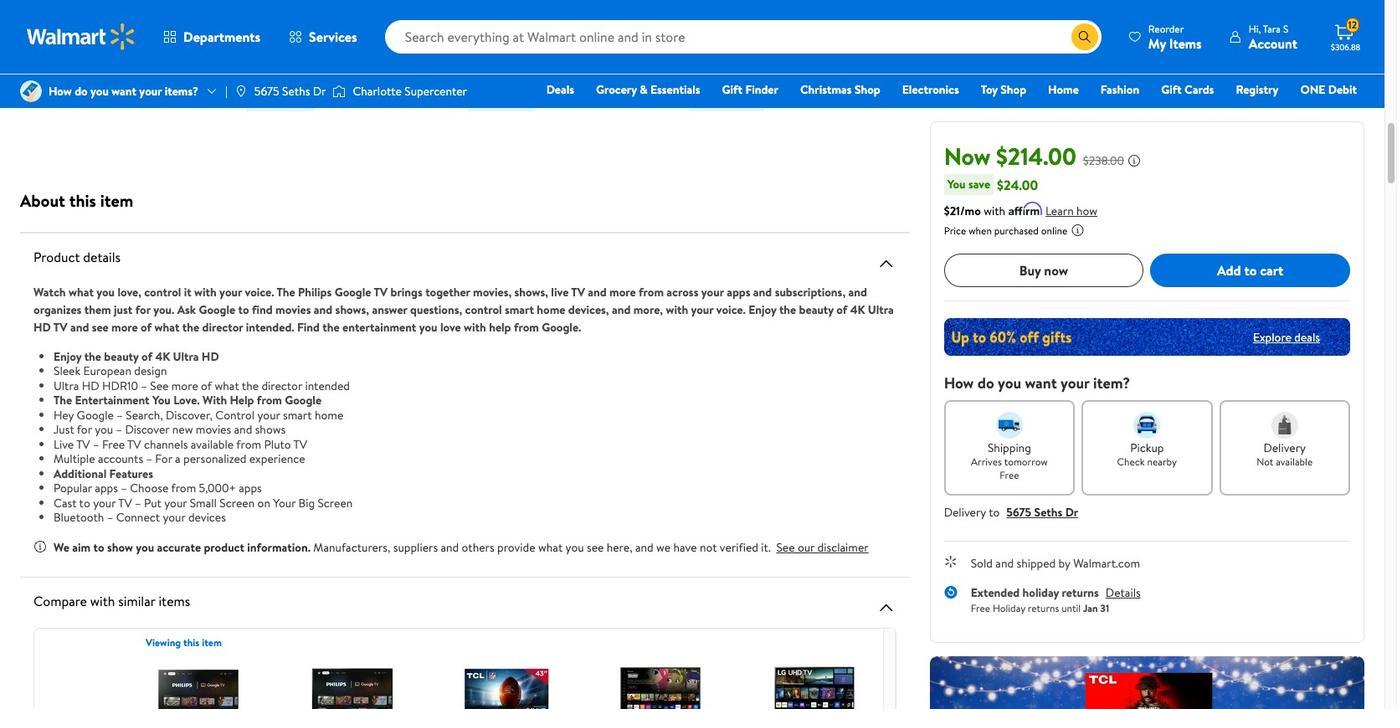 Task type: locate. For each thing, give the bounding box(es) containing it.
webos
[[246, 23, 288, 42]]

0 horizontal spatial more
[[111, 319, 138, 335]]

row header
[[34, 649, 121, 709]]

how down walmart image
[[49, 83, 72, 100]]

class for philips 50" class 4k ultra hd (2160p) google smart led tv (50pul7552/f7)
[[532, 5, 562, 23]]

for right "just"
[[135, 301, 151, 318]]

class right 50"
[[532, 5, 562, 23]]

and left we
[[636, 539, 654, 556]]

smart up the 12632
[[55, 23, 90, 42]]

christmas
[[801, 81, 852, 98]]

4 class from the left
[[754, 5, 784, 23]]

tara
[[1264, 21, 1281, 36]]

$306.88
[[1332, 41, 1361, 53]]

walmart+
[[1308, 105, 1358, 121]]

led inside philips 55" class 4k ultra hd (2160p) google smart led tv (55pul7552/f7)
[[821, 23, 845, 42]]

movies inside watch what you love, control it with your voice. the philips google tv brings together movies, shows, live tv and more from across your apps and subscriptions, and organizes them just for you. ask google to find movies and shows, answer questions, control smart home devices, and more, with your voice. enjoy the beauty of 4k ultra hd tv and see more of what the director intended. find the entertainment you love with help from google.
[[276, 301, 311, 318]]

smart for philips 55" class 4k ultra hd (2160p) google smart led tv (55pul7552/f7)
[[783, 23, 818, 42]]

1 vertical spatial delivery
[[1264, 440, 1307, 456]]

0 horizontal spatial control
[[144, 283, 181, 300]]

class for tcl 43" class 4-series 4k uhd hdr smart roku tv - 43s451
[[72, 5, 102, 23]]

learn how
[[1046, 203, 1098, 219]]

0 horizontal spatial 2-day shipping
[[112, 75, 175, 90]]

you down the questions,
[[419, 319, 438, 335]]

until
[[1062, 601, 1081, 615]]

dr
[[313, 83, 326, 100], [1066, 504, 1079, 521]]

price when purchased online
[[944, 224, 1068, 238]]

1 class from the left
[[72, 5, 102, 23]]

director inside enjoy the beauty of 4k ultra hd sleek european design ultra hd hdr10 – see more of what the director intended the entertainment you love. with help from google hey google – search, discover, control your smart home just for you – discover new movies and shows live tv – free tv channels available from pluto tv multiple accounts – for a personalized experience additional features popular apps – choose from 5,000+ apps cast to your tv – put your small screen on your big screen bluetooth – connect your devices
[[262, 377, 302, 394]]

1 horizontal spatial do
[[978, 373, 995, 394]]

delivery inside "delivery not available"
[[1264, 440, 1307, 456]]

channels
[[144, 436, 188, 453]]

screen left 'on'
[[220, 495, 255, 511]]

the up the control
[[242, 377, 259, 394]]

class inside philips 50" class 4k ultra hd (2160p) google smart led tv (50pul7552/f7)
[[532, 5, 562, 23]]

1 vertical spatial for
[[77, 421, 92, 438]]

1 horizontal spatial uhd
[[341, 5, 370, 23]]

how up arrives
[[944, 373, 974, 394]]

item inside row
[[202, 635, 222, 649]]

2 horizontal spatial more
[[610, 283, 636, 300]]

you inside enjoy the beauty of 4k ultra hd sleek european design ultra hd hdr10 – see more of what the director intended the entertainment you love. with help from google hey google – search, discover, control your smart home just for you – discover new movies and shows live tv – free tv channels available from pluto tv multiple accounts – for a personalized experience additional features popular apps – choose from 5,000+ apps cast to your tv – put your small screen on your big screen bluetooth – connect your devices
[[152, 392, 171, 409]]

shipping
[[139, 75, 175, 90], [276, 94, 312, 108], [496, 94, 532, 108], [725, 94, 761, 108]]

1 (2160p) from the left
[[468, 23, 512, 42]]

1 vertical spatial free
[[1000, 468, 1020, 482]]

smart up deals link at the left
[[560, 23, 595, 42]]

1 horizontal spatial shop
[[1001, 81, 1027, 98]]

delivery down the 12632
[[66, 75, 102, 90]]

 image down hdr on the top left of the page
[[20, 80, 42, 102]]

ultra inside watch what you love, control it with your voice. the philips google tv brings together movies, shows, live tv and more from across your apps and subscriptions, and organizes them just for you. ask google to find movies and shows, answer questions, control smart home devices, and more, with your voice. enjoy the beauty of 4k ultra hd tv and see more of what the director intended. find the entertainment you love with help from google.
[[868, 301, 894, 318]]

product group
[[23, 0, 209, 145], [246, 0, 432, 145], [468, 0, 654, 145], [691, 0, 877, 145]]

-
[[145, 23, 150, 42], [347, 23, 353, 42]]

3 product group from the left
[[468, 0, 654, 145]]

director inside watch what you love, control it with your voice. the philips google tv brings together movies, shows, live tv and more from across your apps and subscriptions, and organizes them just for you. ask google to find movies and shows, answer questions, control smart home devices, and more, with your voice. enjoy the beauty of 4k ultra hd tv and see more of what the director intended. find the entertainment you love with help from google.
[[202, 319, 243, 335]]

and
[[588, 283, 607, 300], [754, 283, 772, 300], [849, 283, 868, 300], [314, 301, 333, 318], [612, 301, 631, 318], [70, 319, 89, 335], [234, 421, 252, 438], [441, 539, 459, 556], [636, 539, 654, 556], [996, 555, 1014, 572]]

ultra up hey
[[54, 377, 79, 394]]

connect
[[116, 509, 160, 526]]

1 horizontal spatial  image
[[333, 83, 346, 100]]

0 vertical spatial home
[[537, 301, 566, 318]]

voice. up find
[[245, 283, 274, 300]]

shows
[[255, 421, 286, 438]]

movies
[[276, 301, 311, 318], [196, 421, 231, 438]]

1 horizontal spatial for
[[135, 301, 151, 318]]

0 vertical spatial movies
[[276, 301, 311, 318]]

class
[[72, 5, 102, 23], [288, 5, 318, 23], [532, 5, 562, 23], [754, 5, 784, 23]]

0 vertical spatial director
[[202, 319, 243, 335]]

0 horizontal spatial dr
[[313, 83, 326, 100]]

philips inside philips 50" class 4k ultra hd (2160p) google smart led tv (50pul7552/f7)
[[468, 5, 506, 23]]

0 horizontal spatial home
[[315, 407, 344, 423]]

0 horizontal spatial (2160p)
[[468, 23, 512, 42]]

43" for hdr
[[49, 5, 69, 23]]

1 - from the left
[[145, 23, 150, 42]]

philips inside philips 55" class 4k ultra hd (2160p) google smart led tv (55pul7552/f7)
[[691, 5, 728, 23]]

beauty down 'subscriptions,'
[[799, 301, 834, 318]]

delivery inside product group
[[66, 75, 102, 90]]

ultra inside philips 55" class 4k ultra hd (2160p) google smart led tv (55pul7552/f7)
[[806, 5, 835, 23]]

1 vertical spatial want
[[1025, 373, 1057, 394]]

more down "just"
[[111, 319, 138, 335]]

2 product group from the left
[[246, 0, 432, 145]]

you
[[948, 176, 966, 193], [152, 392, 171, 409]]

returns left until
[[1028, 601, 1060, 615]]

we
[[54, 539, 69, 556]]

0 horizontal spatial the
[[54, 392, 72, 409]]

now
[[944, 140, 991, 173]]

it
[[184, 283, 192, 300]]

ultra right 'design'
[[173, 348, 199, 365]]

hd inside philips 55" class 4k ultra hd (2160p) google smart led tv (55pul7552/f7)
[[839, 5, 859, 23]]

ultra down product details image
[[868, 301, 894, 318]]

intended.
[[246, 319, 295, 335]]

find
[[297, 319, 320, 335]]

enjoy down 'subscriptions,'
[[749, 301, 777, 318]]

toy shop
[[981, 81, 1027, 98]]

2 class from the left
[[288, 5, 318, 23]]

0 horizontal spatial for
[[77, 421, 92, 438]]

shop for christmas shop
[[855, 81, 881, 98]]

provide
[[497, 539, 536, 556]]

to inside enjoy the beauty of 4k ultra hd sleek european design ultra hd hdr10 – see more of what the director intended the entertainment you love. with help from google hey google – search, discover, control your smart home just for you – discover new movies and shows live tv – free tv channels available from pluto tv multiple accounts – for a personalized experience additional features popular apps – choose from 5,000+ apps cast to your tv – put your small screen on your big screen bluetooth – connect your devices
[[79, 495, 90, 511]]

class inside tcl 43" class 4-series 4k uhd hdr smart roku tv - 43s451
[[72, 5, 102, 23]]

intent image for pickup image
[[1134, 412, 1161, 439]]

shipping down 1122
[[496, 94, 532, 108]]

– right hdr10
[[141, 377, 147, 394]]

gift for gift cards
[[1162, 81, 1182, 98]]

to right cast
[[79, 495, 90, 511]]

smart inside philips 50" class 4k ultra hd (2160p) google smart led tv (50pul7552/f7)
[[560, 23, 595, 42]]

0 horizontal spatial available
[[191, 436, 234, 453]]

one debit link
[[1293, 80, 1365, 99]]

2 (2160p) from the left
[[691, 23, 734, 42]]

day right supercenter
[[479, 94, 494, 108]]

movies up find at top
[[276, 301, 311, 318]]

want left the item?
[[1025, 373, 1057, 394]]

1 43" from the left
[[49, 5, 69, 23]]

1 horizontal spatial 2-day shipping
[[249, 94, 312, 108]]

do for how do you want your item?
[[978, 373, 995, 394]]

 image
[[20, 80, 42, 102], [333, 83, 346, 100]]

and left shows
[[234, 421, 252, 438]]

the inside enjoy the beauty of 4k ultra hd sleek european design ultra hd hdr10 – see more of what the director intended the entertainment you love. with help from google hey google – search, discover, control your smart home just for you – discover new movies and shows live tv – free tv channels available from pluto tv multiple accounts – for a personalized experience additional features popular apps – choose from 5,000+ apps cast to your tv – put your small screen on your big screen bluetooth – connect your devices
[[54, 392, 72, 409]]

uhd inside lg 43" class 4k uhd 2160p webos smart tv - 43uq7070zud
[[341, 5, 370, 23]]

viewing this item
[[146, 635, 222, 649]]

returns left 31 on the bottom right of the page
[[1062, 585, 1100, 601]]

0 horizontal spatial see
[[150, 377, 169, 394]]

0 vertical spatial the
[[277, 283, 295, 300]]

one
[[1301, 81, 1326, 98]]

hd inside watch what you love, control it with your voice. the philips google tv brings together movies, shows, live tv and more from across your apps and subscriptions, and organizes them just for you. ask google to find movies and shows, answer questions, control smart home devices, and more, with your voice. enjoy the beauty of 4k ultra hd tv and see more of what the director intended. find the entertainment you love with help from google.
[[34, 319, 51, 335]]

product details image
[[877, 253, 897, 273]]

tv inside philips 50" class 4k ultra hd (2160p) google smart led tv (50pul7552/f7)
[[625, 23, 641, 42]]

you down entertainment
[[95, 421, 113, 438]]

hdr
[[23, 23, 52, 42]]

gift left "cards"
[[1162, 81, 1182, 98]]

shows, left live
[[515, 283, 549, 300]]

3 smart from the left
[[560, 23, 595, 42]]

1 horizontal spatial voice.
[[717, 301, 746, 318]]

bluetooth
[[54, 509, 104, 526]]

gift
[[722, 81, 743, 98], [1162, 81, 1182, 98]]

0 horizontal spatial seths
[[282, 83, 310, 100]]

1 horizontal spatial pickup
[[1131, 440, 1165, 456]]

of down 'subscriptions,'
[[837, 301, 848, 318]]

your
[[273, 495, 296, 511]]

product
[[34, 247, 80, 266]]

gift for gift finder
[[722, 81, 743, 98]]

home
[[1049, 81, 1079, 98]]

(2160p)
[[468, 23, 512, 42], [691, 23, 734, 42]]

shop right christmas
[[855, 81, 881, 98]]

4 smart from the left
[[783, 23, 818, 42]]

(2160p) inside philips 50" class 4k ultra hd (2160p) google smart led tv (50pul7552/f7)
[[468, 23, 512, 42]]

hdr10
[[102, 377, 138, 394]]

2-day shipping down '1536'
[[249, 94, 312, 108]]

1 horizontal spatial smart
[[505, 301, 534, 318]]

1 horizontal spatial 43"
[[265, 5, 285, 23]]

see inside watch what you love, control it with your voice. the philips google tv brings together movies, shows, live tv and more from across your apps and subscriptions, and organizes them just for you. ask google to find movies and shows, answer questions, control smart home devices, and more, with your voice. enjoy the beauty of 4k ultra hd tv and see more of what the director intended. find the entertainment you love with help from google.
[[92, 319, 109, 335]]

product group containing lg 43" class 4k uhd 2160p webos smart tv - 43uq7070zud
[[246, 0, 432, 145]]

how for how do you want your item?
[[944, 373, 974, 394]]

buy
[[1020, 261, 1041, 280]]

item up details
[[100, 189, 133, 211]]

home down intended
[[315, 407, 344, 423]]

2 horizontal spatial apps
[[727, 283, 751, 300]]

shop inside toy shop "link"
[[1001, 81, 1027, 98]]

to left find
[[238, 301, 249, 318]]

small
[[190, 495, 217, 511]]

not
[[700, 539, 717, 556]]

1 horizontal spatial screen
[[318, 495, 353, 511]]

1 product group from the left
[[23, 0, 209, 145]]

5675 down tomorrow
[[1007, 504, 1032, 521]]

0 horizontal spatial director
[[202, 319, 243, 335]]

43" inside tcl 43" class 4-series 4k uhd hdr smart roku tv - 43s451
[[49, 5, 69, 23]]

0 vertical spatial voice.
[[245, 283, 274, 300]]

services
[[309, 28, 357, 46]]

ultra up christmas
[[806, 5, 835, 23]]

up to sixty percent off deals. shop now. image
[[944, 318, 1351, 356]]

smart for philips 50" class 4k ultra hd (2160p) google smart led tv (50pul7552/f7)
[[560, 23, 595, 42]]

ultra inside philips 50" class 4k ultra hd (2160p) google smart led tv (50pul7552/f7)
[[585, 5, 614, 23]]

0 horizontal spatial shows,
[[335, 301, 369, 318]]

hd down 'organizes'
[[34, 319, 51, 335]]

the
[[277, 283, 295, 300], [54, 392, 72, 409]]

class for philips 55" class 4k ultra hd (2160p) google smart led tv (55pul7552/f7)
[[754, 5, 784, 23]]

item
[[100, 189, 133, 211], [202, 635, 222, 649]]

we
[[657, 539, 671, 556]]

1 vertical spatial pickup
[[1131, 440, 1165, 456]]

1 uhd from the left
[[176, 5, 206, 23]]

1 horizontal spatial (2160p)
[[691, 23, 734, 42]]

1 smart from the left
[[55, 23, 90, 42]]

hd inside philips 50" class 4k ultra hd (2160p) google smart led tv (50pul7552/f7)
[[617, 5, 637, 23]]

for inside watch what you love, control it with your voice. the philips google tv brings together movies, shows, live tv and more from across your apps and subscriptions, and organizes them just for you. ask google to find movies and shows, answer questions, control smart home devices, and more, with your voice. enjoy the beauty of 4k ultra hd tv and see more of what the director intended. find the entertainment you love with help from google.
[[135, 301, 151, 318]]

led up grocery
[[598, 23, 623, 42]]

shop right toy
[[1001, 81, 1027, 98]]

gift inside 'link'
[[1162, 81, 1182, 98]]

0 vertical spatial pickup
[[27, 75, 56, 90]]

1 horizontal spatial delivery
[[944, 504, 987, 521]]

available right not at the right bottom of the page
[[1277, 455, 1313, 469]]

0 horizontal spatial screen
[[220, 495, 255, 511]]

4 product group from the left
[[691, 0, 877, 145]]

free up "features"
[[102, 436, 125, 453]]

– left search,
[[117, 407, 123, 423]]

2 - from the left
[[347, 23, 353, 42]]

shows, up entertainment
[[335, 301, 369, 318]]

1 vertical spatial enjoy
[[54, 348, 81, 365]]

0 vertical spatial 2-
[[112, 75, 121, 90]]

1 vertical spatial control
[[465, 301, 502, 318]]

enjoy left european
[[54, 348, 81, 365]]

shop inside christmas shop link
[[855, 81, 881, 98]]

0 horizontal spatial gift
[[722, 81, 743, 98]]

1 horizontal spatial -
[[347, 23, 353, 42]]

1 horizontal spatial movies
[[276, 301, 311, 318]]

1 gift from the left
[[722, 81, 743, 98]]

43" inside lg 43" class 4k uhd 2160p webos smart tv - 43uq7070zud
[[265, 5, 285, 23]]

voice. right more,
[[717, 301, 746, 318]]

from up more,
[[639, 283, 664, 300]]

0 vertical spatial 2-day shipping
[[112, 75, 175, 90]]

1 shop from the left
[[855, 81, 881, 98]]

2 gift from the left
[[1162, 81, 1182, 98]]

0 vertical spatial seths
[[282, 83, 310, 100]]

smart right webos
[[291, 23, 326, 42]]

disclaimer
[[818, 539, 869, 556]]

hd up christmas shop in the right top of the page
[[839, 5, 859, 23]]

0 vertical spatial this
[[69, 189, 96, 211]]

and up find at top
[[314, 301, 333, 318]]

4k inside philips 55" class 4k ultra hd (2160p) google smart led tv (55pul7552/f7)
[[787, 5, 803, 23]]

|
[[225, 83, 228, 100]]

1 horizontal spatial seths
[[1035, 504, 1063, 521]]

pickup inside pickup check nearby
[[1131, 440, 1165, 456]]

control down movies,
[[465, 301, 502, 318]]

43s451
[[153, 23, 195, 42]]

together
[[426, 283, 470, 300]]

walmart image
[[27, 23, 136, 50]]

1122
[[522, 67, 539, 81]]

class left 4-
[[72, 5, 102, 23]]

0 horizontal spatial 43"
[[49, 5, 69, 23]]

smart inside philips 55" class 4k ultra hd (2160p) google smart led tv (55pul7552/f7)
[[783, 23, 818, 42]]

philips for philips 55" class 4k ultra hd (2160p) google smart led tv (55pul7552/f7)
[[691, 5, 728, 23]]

with down across
[[666, 301, 689, 318]]

available inside "delivery not available"
[[1277, 455, 1313, 469]]

1 vertical spatial see
[[777, 539, 795, 556]]

this inside row
[[183, 635, 200, 649]]

0 vertical spatial smart
[[505, 301, 534, 318]]

multiple
[[54, 451, 95, 467]]

2-day shipping down the 43s451
[[112, 75, 175, 90]]

control
[[216, 407, 255, 423]]

you up intent image for shipping
[[998, 373, 1022, 394]]

compare with similar items image
[[877, 598, 897, 618]]

hd up grocery
[[617, 5, 637, 23]]

enjoy inside watch what you love, control it with your voice. the philips google tv brings together movies, shows, live tv and more from across your apps and subscriptions, and organizes them just for you. ask google to find movies and shows, answer questions, control smart home devices, and more, with your voice. enjoy the beauty of 4k ultra hd tv and see more of what the director intended. find the entertainment you love with help from google.
[[749, 301, 777, 318]]

legal information image
[[1071, 224, 1085, 237]]

0 horizontal spatial movies
[[196, 421, 231, 438]]

delivery for delivery to 5675 seths dr
[[944, 504, 987, 521]]

jan
[[1084, 601, 1099, 615]]

free
[[102, 436, 125, 453], [1000, 468, 1020, 482], [971, 601, 991, 615]]

features
[[109, 465, 153, 482]]

1 horizontal spatial free
[[971, 601, 991, 615]]

and inside enjoy the beauty of 4k ultra hd sleek european design ultra hd hdr10 – see more of what the director intended the entertainment you love. with help from google hey google – search, discover, control your smart home just for you – discover new movies and shows live tv – free tv channels available from pluto tv multiple accounts – for a personalized experience additional features popular apps – choose from 5,000+ apps cast to your tv – put your small screen on your big screen bluetooth – connect your devices
[[234, 421, 252, 438]]

pickup down hdr on the top left of the page
[[27, 75, 56, 90]]

item for about this item
[[100, 189, 133, 211]]

shop
[[855, 81, 881, 98], [1001, 81, 1027, 98]]

1 horizontal spatial led
[[821, 23, 845, 42]]

2 43" from the left
[[265, 5, 285, 23]]

0 horizontal spatial enjoy
[[54, 348, 81, 365]]

smart up pluto
[[283, 407, 312, 423]]

2 smart from the left
[[291, 23, 326, 42]]

roku
[[93, 23, 123, 42]]

with right it
[[194, 283, 217, 300]]

2-day shipping
[[112, 75, 175, 90], [249, 94, 312, 108]]

0 horizontal spatial delivery
[[66, 75, 102, 90]]

how for how do you want your items?
[[49, 83, 72, 100]]

led up christmas
[[821, 23, 845, 42]]

1-
[[472, 94, 479, 108]]

5675 right |
[[254, 83, 279, 100]]

seths
[[282, 83, 310, 100], [1035, 504, 1063, 521]]

1 horizontal spatial the
[[277, 283, 295, 300]]

5675 seths dr button
[[1007, 504, 1079, 521]]

1 horizontal spatial item
[[202, 635, 222, 649]]

1 horizontal spatial this
[[183, 635, 200, 649]]

you left love.
[[152, 392, 171, 409]]

43" for smart
[[265, 5, 285, 23]]

with right love
[[464, 319, 486, 335]]

0 vertical spatial delivery
[[66, 75, 102, 90]]

2160p
[[374, 5, 409, 23]]

do up shipping
[[978, 373, 995, 394]]

1 vertical spatial do
[[978, 373, 995, 394]]

1 horizontal spatial director
[[262, 377, 302, 394]]

sold and shipped by walmart.com
[[971, 555, 1141, 572]]

smart for tcl 43" class 4-series 4k uhd hdr smart roku tv - 43s451
[[55, 23, 90, 42]]

led inside philips 50" class 4k ultra hd (2160p) google smart led tv (50pul7552/f7)
[[598, 23, 623, 42]]

2 shop from the left
[[1001, 81, 1027, 98]]

smart inside enjoy the beauty of 4k ultra hd sleek european design ultra hd hdr10 – see more of what the director intended the entertainment you love. with help from google hey google – search, discover, control your smart home just for you – discover new movies and shows live tv – free tv channels available from pluto tv multiple accounts – for a personalized experience additional features popular apps – choose from 5,000+ apps cast to your tv – put your small screen on your big screen bluetooth – connect your devices
[[283, 407, 312, 423]]

0 horizontal spatial 5675
[[254, 83, 279, 100]]

1 horizontal spatial shows,
[[515, 283, 549, 300]]

affirm image
[[1009, 202, 1043, 215]]

see inside enjoy the beauty of 4k ultra hd sleek european design ultra hd hdr10 – see more of what the director intended the entertainment you love. with help from google hey google – search, discover, control your smart home just for you – discover new movies and shows live tv – free tv channels available from pluto tv multiple accounts – for a personalized experience additional features popular apps – choose from 5,000+ apps cast to your tv – put your small screen on your big screen bluetooth – connect your devices
[[150, 377, 169, 394]]

(2160p) inside philips 55" class 4k ultra hd (2160p) google smart led tv (55pul7552/f7)
[[691, 23, 734, 42]]

– left choose
[[121, 480, 127, 497]]

0 horizontal spatial do
[[75, 83, 88, 100]]

do for how do you want your items?
[[75, 83, 88, 100]]

delivery for delivery not available
[[1264, 440, 1307, 456]]

31
[[1101, 601, 1110, 615]]

led for philips 55" class 4k ultra hd (2160p) google smart led tv (55pul7552/f7)
[[821, 23, 845, 42]]

reorder my items
[[1149, 21, 1202, 52]]

5675 seths dr
[[254, 83, 326, 100]]

walmart.com
[[1074, 555, 1141, 572]]

departments
[[183, 28, 261, 46]]

free inside shipping arrives tomorrow free
[[1000, 468, 1020, 482]]

0 vertical spatial item
[[100, 189, 133, 211]]

- left the 43s451
[[145, 23, 150, 42]]

more,
[[634, 301, 663, 318]]

pickup inside product group
[[27, 75, 56, 90]]

answer
[[372, 301, 408, 318]]

returns
[[1062, 585, 1100, 601], [1028, 601, 1060, 615]]

philips 50" class 4k ultra hd (2160p) google smart led tv (50pul7552/f7) image
[[309, 649, 396, 709]]

tv
[[126, 23, 141, 42], [328, 23, 344, 42], [625, 23, 641, 42], [848, 23, 864, 42], [374, 283, 388, 300], [571, 283, 585, 300], [53, 319, 67, 335], [76, 436, 90, 453], [127, 436, 141, 453], [294, 436, 307, 453], [118, 495, 132, 511]]

extended
[[971, 585, 1020, 601]]

1 vertical spatial see
[[587, 539, 604, 556]]

1 horizontal spatial you
[[948, 176, 966, 193]]

1 vertical spatial item
[[202, 635, 222, 649]]

enjoy the beauty of 4k ultra hd sleek european design ultra hd hdr10 – see more of what the director intended the entertainment you love. with help from google hey google – search, discover, control your smart home just for you – discover new movies and shows live tv – free tv channels available from pluto tv multiple accounts – for a personalized experience additional features popular apps – choose from 5,000+ apps cast to your tv – put your small screen on your big screen bluetooth – connect your devices
[[54, 348, 353, 526]]

 image
[[234, 85, 248, 98]]

1 vertical spatial more
[[111, 319, 138, 335]]

lg 43" class 4k uhd 2160p webos smart tv - 43uq7070zud image
[[771, 649, 858, 709]]

pickup for pickup check nearby
[[1131, 440, 1165, 456]]

2 uhd from the left
[[341, 5, 370, 23]]

1 horizontal spatial see
[[587, 539, 604, 556]]

watch
[[34, 283, 66, 300]]

vizio 40" class d-series fhd led smart tv d40f-j09 image
[[617, 649, 704, 709]]

control up you.
[[144, 283, 181, 300]]

1 vertical spatial movies
[[196, 421, 231, 438]]

see
[[150, 377, 169, 394], [777, 539, 795, 556]]

day for lg 43" class 4k uhd 2160p webos smart tv - 43uq7070zud
[[258, 94, 273, 108]]

43" right tcl
[[49, 5, 69, 23]]

personalized
[[183, 451, 247, 467]]

want for item?
[[1025, 373, 1057, 394]]

1 vertical spatial voice.
[[717, 301, 746, 318]]

to left cart
[[1245, 261, 1257, 280]]

sleek
[[54, 363, 81, 379]]

philips for philips 50" class 4k ultra hd (2160p) google smart led tv (50pul7552/f7)
[[468, 5, 506, 23]]

compare
[[34, 592, 87, 610]]

see left here,
[[587, 539, 604, 556]]

1 vertical spatial 2-day shipping
[[249, 94, 312, 108]]

apps right across
[[727, 283, 751, 300]]

shipped
[[1017, 555, 1056, 572]]

class inside lg 43" class 4k uhd 2160p webos smart tv - 43uq7070zud
[[288, 5, 318, 23]]

0 horizontal spatial want
[[112, 83, 137, 100]]

philips 55" class 4k ultra hd (2160p) google smart led tv (55pul7552/f7)
[[691, 5, 864, 60]]

home inside enjoy the beauty of 4k ultra hd sleek european design ultra hd hdr10 – see more of what the director intended the entertainment you love. with help from google hey google – search, discover, control your smart home just for you – discover new movies and shows live tv – free tv channels available from pluto tv multiple accounts – for a personalized experience additional features popular apps – choose from 5,000+ apps cast to your tv – put your small screen on your big screen bluetooth – connect your devices
[[315, 407, 344, 423]]

philips left 55"
[[691, 5, 728, 23]]

0 vertical spatial see
[[150, 377, 169, 394]]

delivery for delivery
[[66, 75, 102, 90]]

1 horizontal spatial beauty
[[799, 301, 834, 318]]

4k inside enjoy the beauty of 4k ultra hd sleek european design ultra hd hdr10 – see more of what the director intended the entertainment you love. with help from google hey google – search, discover, control your smart home just for you – discover new movies and shows live tv – free tv channels available from pluto tv multiple accounts – for a personalized experience additional features popular apps – choose from 5,000+ apps cast to your tv – put your small screen on your big screen bluetooth – connect your devices
[[155, 348, 170, 365]]

see right it.
[[777, 539, 795, 556]]

smart inside tcl 43" class 4-series 4k uhd hdr smart roku tv - 43s451
[[55, 23, 90, 42]]

the right find at top
[[323, 319, 340, 335]]

0 horizontal spatial this
[[69, 189, 96, 211]]

2 horizontal spatial delivery
[[1264, 440, 1307, 456]]

1 horizontal spatial dr
[[1066, 504, 1079, 521]]

2 horizontal spatial philips
[[691, 5, 728, 23]]

class inside philips 55" class 4k ultra hd (2160p) google smart led tv (55pul7552/f7)
[[754, 5, 784, 23]]

1 horizontal spatial control
[[465, 301, 502, 318]]

3 class from the left
[[532, 5, 562, 23]]

4-
[[105, 5, 119, 23]]

from down a
[[171, 480, 196, 497]]

intent image for shipping image
[[997, 412, 1023, 439]]

uhd up departments
[[176, 5, 206, 23]]

a
[[175, 451, 181, 467]]

1 led from the left
[[598, 23, 623, 42]]

day left items?
[[121, 75, 136, 90]]

50"
[[509, 5, 529, 23]]

free left holiday
[[971, 601, 991, 615]]

1 horizontal spatial gift
[[1162, 81, 1182, 98]]

home down live
[[537, 301, 566, 318]]

2 led from the left
[[821, 23, 845, 42]]

available down the control
[[191, 436, 234, 453]]

0 horizontal spatial you
[[152, 392, 171, 409]]

1 vertical spatial seths
[[1035, 504, 1063, 521]]

2-
[[112, 75, 121, 90], [249, 94, 258, 108]]

- inside tcl 43" class 4-series 4k uhd hdr smart roku tv - 43s451
[[145, 23, 150, 42]]

finder
[[746, 81, 779, 98]]

day right 3+
[[708, 94, 723, 108]]

you left here,
[[566, 539, 584, 556]]

1 vertical spatial director
[[262, 377, 302, 394]]

2 vertical spatial more
[[172, 377, 198, 394]]

1 vertical spatial 2-
[[249, 94, 258, 108]]

2 horizontal spatial free
[[1000, 468, 1020, 482]]

0 horizontal spatial -
[[145, 23, 150, 42]]

1 horizontal spatial more
[[172, 377, 198, 394]]

0 horizontal spatial  image
[[20, 80, 42, 102]]



Task type: describe. For each thing, give the bounding box(es) containing it.
from right help
[[514, 319, 539, 335]]

holiday
[[993, 601, 1026, 615]]

just
[[114, 301, 133, 318]]

product group containing philips 50" class 4k ultra hd (2160p) google smart led tv (50pul7552/f7)
[[468, 0, 654, 145]]

with up price when purchased online
[[984, 203, 1006, 219]]

how do you want your item?
[[944, 373, 1131, 394]]

reorder
[[1149, 21, 1184, 36]]

0 vertical spatial more
[[610, 283, 636, 300]]

the down ask on the left top
[[182, 319, 199, 335]]

it.
[[762, 539, 771, 556]]

grocery & essentials
[[596, 81, 701, 98]]

(2160p) for 55"
[[691, 23, 734, 42]]

sold
[[971, 555, 993, 572]]

you inside enjoy the beauty of 4k ultra hd sleek european design ultra hd hdr10 – see more of what the director intended the entertainment you love. with help from google hey google – search, discover, control your smart home just for you – discover new movies and shows live tv – free tv channels available from pluto tv multiple accounts – for a personalized experience additional features popular apps – choose from 5,000+ apps cast to your tv – put your small screen on your big screen bluetooth – connect your devices
[[95, 421, 113, 438]]

deals
[[547, 81, 575, 98]]

of right love.
[[201, 377, 212, 394]]

them
[[84, 301, 111, 318]]

free inside extended holiday returns details free holiday returns until jan 31
[[971, 601, 991, 615]]

hey
[[54, 407, 74, 423]]

item for viewing this item
[[202, 635, 222, 649]]

shipping for philips 55" class 4k ultra hd (2160p) google smart led tv (55pul7552/f7)
[[725, 94, 761, 108]]

– left discover
[[116, 421, 122, 438]]

you up them on the top of page
[[96, 283, 115, 300]]

$214.00
[[997, 140, 1077, 173]]

gift finder link
[[715, 80, 786, 99]]

add to cart button
[[1151, 254, 1351, 287]]

charlotte
[[353, 83, 402, 100]]

experience
[[249, 451, 305, 467]]

you inside you save $24.00
[[948, 176, 966, 193]]

items
[[159, 592, 190, 610]]

search,
[[126, 407, 163, 423]]

shipping for philips 50" class 4k ultra hd (2160p) google smart led tv (50pul7552/f7)
[[496, 94, 532, 108]]

0 horizontal spatial returns
[[1028, 601, 1060, 615]]

choose
[[130, 480, 169, 497]]

smart inside watch what you love, control it with your voice. the philips google tv brings together movies, shows, live tv and more from across your apps and subscriptions, and organizes them just for you. ask google to find movies and shows, answer questions, control smart home devices, and more, with your voice. enjoy the beauty of 4k ultra hd tv and see more of what the director intended. find the entertainment you love with help from google.
[[505, 301, 534, 318]]

now
[[1045, 261, 1069, 280]]

and up devices,
[[588, 283, 607, 300]]

philips inside watch what you love, control it with your voice. the philips google tv brings together movies, shows, live tv and more from across your apps and subscriptions, and organizes them just for you. ask google to find movies and shows, answer questions, control smart home devices, and more, with your voice. enjoy the beauty of 4k ultra hd tv and see more of what the director intended. find the entertainment you love with help from google.
[[298, 283, 332, 300]]

1 horizontal spatial 5675
[[1007, 504, 1032, 521]]

just
[[54, 421, 74, 438]]

1-day shipping
[[472, 94, 532, 108]]

new
[[172, 421, 193, 438]]

0 vertical spatial shows,
[[515, 283, 549, 300]]

hd right sleek
[[82, 377, 99, 394]]

series
[[119, 5, 154, 23]]

tv inside tcl 43" class 4-series 4k uhd hdr smart roku tv - 43s451
[[126, 23, 141, 42]]

fashion
[[1101, 81, 1140, 98]]

explore
[[1254, 329, 1292, 345]]

1 horizontal spatial 2-
[[249, 94, 258, 108]]

and right sold
[[996, 555, 1014, 572]]

available inside enjoy the beauty of 4k ultra hd sleek european design ultra hd hdr10 – see more of what the director intended the entertainment you love. with help from google hey google – search, discover, control your smart home just for you – discover new movies and shows live tv – free tv channels available from pluto tv multiple accounts – for a personalized experience additional features popular apps – choose from 5,000+ apps cast to your tv – put your small screen on your big screen bluetooth – connect your devices
[[191, 436, 234, 453]]

pickup check nearby
[[1118, 440, 1178, 469]]

(50pul7552/f7)
[[468, 42, 565, 60]]

my
[[1149, 34, 1167, 52]]

philips 43" class 4k ultra hd (2160p) google smart led tv (43pul7652/f7) image
[[155, 649, 242, 709]]

tv inside lg 43" class 4k uhd 2160p webos smart tv - 43uq7070zud
[[328, 23, 344, 42]]

the inside watch what you love, control it with your voice. the philips google tv brings together movies, shows, live tv and more from across your apps and subscriptions, and organizes them just for you. ask google to find movies and shows, answer questions, control smart home devices, and more, with your voice. enjoy the beauty of 4k ultra hd tv and see more of what the director intended. find the entertainment you love with help from google.
[[277, 283, 295, 300]]

learn more about strikethrough prices image
[[1128, 154, 1142, 168]]

google inside philips 55" class 4k ultra hd (2160p) google smart led tv (55pul7552/f7)
[[737, 23, 780, 42]]

subscriptions,
[[775, 283, 846, 300]]

product
[[204, 539, 245, 556]]

explore deals
[[1254, 329, 1321, 345]]

to inside button
[[1245, 261, 1257, 280]]

1 horizontal spatial apps
[[239, 480, 262, 497]]

0 horizontal spatial 2-
[[112, 75, 121, 90]]

home inside watch what you love, control it with your voice. the philips google tv brings together movies, shows, live tv and more from across your apps and subscriptions, and organizes them just for you. ask google to find movies and shows, answer questions, control smart home devices, and more, with your voice. enjoy the beauty of 4k ultra hd tv and see more of what the director intended. find the entertainment you love with help from google.
[[537, 301, 566, 318]]

tcl 43" class 4-series 4k uhd hdr smart roku tv - 43s451 image
[[463, 649, 550, 709]]

smart inside lg 43" class 4k uhd 2160p webos smart tv - 43uq7070zud
[[291, 23, 326, 42]]

grocery
[[596, 81, 637, 98]]

deals
[[1295, 329, 1321, 345]]

– left connect
[[107, 509, 113, 526]]

 image for charlotte supercenter
[[333, 83, 346, 100]]

class for lg 43" class 4k uhd 2160p webos smart tv - 43uq7070zud
[[288, 5, 318, 23]]

enjoy inside enjoy the beauty of 4k ultra hd sleek european design ultra hd hdr10 – see more of what the director intended the entertainment you love. with help from google hey google – search, discover, control your smart home just for you – discover new movies and shows live tv – free tv channels available from pluto tv multiple accounts – for a personalized experience additional features popular apps – choose from 5,000+ apps cast to your tv – put your small screen on your big screen bluetooth – connect your devices
[[54, 348, 81, 365]]

$21/mo with
[[944, 203, 1006, 219]]

what right provide
[[538, 539, 563, 556]]

purchased
[[995, 224, 1039, 238]]

 image for how do you want your items?
[[20, 80, 42, 102]]

to inside watch what you love, control it with your voice. the philips google tv brings together movies, shows, live tv and more from across your apps and subscriptions, and organizes them just for you. ask google to find movies and shows, answer questions, control smart home devices, and more, with your voice. enjoy the beauty of 4k ultra hd tv and see more of what the director intended. find the entertainment you love with help from google.
[[238, 301, 249, 318]]

search icon image
[[1079, 30, 1092, 44]]

1 screen from the left
[[220, 495, 255, 511]]

entertainment
[[343, 319, 417, 335]]

product details
[[34, 247, 121, 266]]

tomorrow
[[1005, 455, 1048, 469]]

1 horizontal spatial returns
[[1062, 585, 1100, 601]]

walmart+ link
[[1300, 104, 1365, 122]]

delivery to 5675 seths dr
[[944, 504, 1079, 521]]

explore deals link
[[1247, 322, 1327, 352]]

and left 'subscriptions,'
[[754, 283, 772, 300]]

shipping for lg 43" class 4k uhd 2160p webos smart tv - 43uq7070zud
[[276, 94, 312, 108]]

for inside enjoy the beauty of 4k ultra hd sleek european design ultra hd hdr10 – see more of what the director intended the entertainment you love. with help from google hey google – search, discover, control your smart home just for you – discover new movies and shows live tv – free tv channels available from pluto tv multiple accounts – for a personalized experience additional features popular apps – choose from 5,000+ apps cast to your tv – put your small screen on your big screen bluetooth – connect your devices
[[77, 421, 92, 438]]

more inside enjoy the beauty of 4k ultra hd sleek european design ultra hd hdr10 – see more of what the director intended the entertainment you love. with help from google hey google – search, discover, control your smart home just for you – discover new movies and shows live tv – free tv channels available from pluto tv multiple accounts – for a personalized experience additional features popular apps – choose from 5,000+ apps cast to your tv – put your small screen on your big screen bluetooth – connect your devices
[[172, 377, 198, 394]]

product group containing philips 55" class 4k ultra hd (2160p) google smart led tv (55pul7552/f7)
[[691, 0, 877, 145]]

hi, tara s account
[[1249, 21, 1298, 52]]

what down you.
[[155, 319, 180, 335]]

4k inside watch what you love, control it with your voice. the philips google tv brings together movies, shows, live tv and more from across your apps and subscriptions, and organizes them just for you. ask google to find movies and shows, answer questions, control smart home devices, and more, with your voice. enjoy the beauty of 4k ultra hd tv and see more of what the director intended. find the entertainment you love with help from google.
[[851, 301, 866, 318]]

to right aim on the bottom of page
[[93, 539, 104, 556]]

0 horizontal spatial apps
[[95, 480, 118, 497]]

and left the "others"
[[441, 539, 459, 556]]

and down them on the top of page
[[70, 319, 89, 335]]

and left more,
[[612, 301, 631, 318]]

– right live
[[93, 436, 99, 453]]

Walmart Site-Wide search field
[[385, 20, 1102, 54]]

what up them on the top of page
[[69, 283, 94, 300]]

devices
[[188, 509, 226, 526]]

2301
[[745, 67, 765, 81]]

holiday
[[1023, 585, 1060, 601]]

how do you want your items?
[[49, 83, 199, 100]]

this for viewing
[[183, 635, 200, 649]]

4k inside philips 50" class 4k ultra hd (2160p) google smart led tv (50pul7552/f7)
[[565, 5, 581, 23]]

day for philips 55" class 4k ultra hd (2160p) google smart led tv (55pul7552/f7)
[[708, 94, 723, 108]]

toy shop link
[[974, 80, 1034, 99]]

of right european
[[142, 348, 152, 365]]

Search search field
[[385, 20, 1102, 54]]

discover
[[125, 421, 170, 438]]

across
[[667, 283, 699, 300]]

online
[[1042, 224, 1068, 238]]

0 vertical spatial control
[[144, 283, 181, 300]]

4k inside tcl 43" class 4-series 4k uhd hdr smart roku tv - 43s451
[[157, 5, 173, 23]]

home link
[[1041, 80, 1087, 99]]

you.
[[153, 301, 174, 318]]

beauty inside enjoy the beauty of 4k ultra hd sleek european design ultra hd hdr10 – see more of what the director intended the entertainment you love. with help from google hey google – search, discover, control your smart home just for you – discover new movies and shows live tv – free tv channels available from pluto tv multiple accounts – for a personalized experience additional features popular apps – choose from 5,000+ apps cast to your tv – put your small screen on your big screen bluetooth – connect your devices
[[104, 348, 139, 365]]

intent image for delivery image
[[1272, 412, 1299, 439]]

charlotte supercenter
[[353, 83, 467, 100]]

accounts
[[98, 451, 143, 467]]

live
[[551, 283, 569, 300]]

live
[[54, 436, 74, 453]]

philips 50" class 4k ultra hd (2160p) google smart led tv (50pul7552/f7)
[[468, 5, 641, 60]]

0 vertical spatial dr
[[313, 83, 326, 100]]

pickup for pickup
[[27, 75, 56, 90]]

details
[[1106, 585, 1141, 601]]

watch what you love, control it with your voice. the philips google tv brings together movies, shows, live tv and more from across your apps and subscriptions, and organizes them just for you. ask google to find movies and shows, answer questions, control smart home devices, and more, with your voice. enjoy the beauty of 4k ultra hd tv and see more of what the director intended. find the entertainment you love with help from google.
[[34, 283, 894, 335]]

add
[[1218, 261, 1242, 280]]

pluto
[[264, 436, 291, 453]]

shipping down the 43s451
[[139, 75, 175, 90]]

of down love,
[[141, 319, 152, 335]]

buy now button
[[944, 254, 1144, 287]]

0 vertical spatial 5675
[[254, 83, 279, 100]]

and right 'subscriptions,'
[[849, 283, 868, 300]]

you down the 12632
[[90, 83, 109, 100]]

from right the help
[[257, 392, 282, 409]]

3+
[[694, 94, 706, 108]]

3+ day shipping
[[694, 94, 761, 108]]

brings
[[391, 283, 423, 300]]

– left for
[[146, 451, 152, 467]]

- inside lg 43" class 4k uhd 2160p webos smart tv - 43uq7070zud
[[347, 23, 353, 42]]

movies inside enjoy the beauty of 4k ultra hd sleek european design ultra hd hdr10 – see more of what the director intended the entertainment you love. with help from google hey google – search, discover, control your smart home just for you – discover new movies and shows live tv – free tv channels available from pluto tv multiple accounts – for a personalized experience additional features popular apps – choose from 5,000+ apps cast to your tv – put your small screen on your big screen bluetooth – connect your devices
[[196, 421, 231, 438]]

learn
[[1046, 203, 1074, 219]]

12632
[[77, 49, 102, 63]]

learn how button
[[1046, 203, 1098, 220]]

google inside philips 50" class 4k ultra hd (2160p) google smart led tv (50pul7552/f7)
[[515, 23, 557, 42]]

this for about
[[69, 189, 96, 211]]

to left 5675 seths dr button
[[989, 504, 1000, 521]]

product group containing tcl 43" class 4-series 4k uhd hdr smart roku tv - 43s451
[[23, 0, 209, 145]]

put
[[144, 495, 162, 511]]

0 horizontal spatial voice.
[[245, 283, 274, 300]]

about
[[20, 189, 65, 211]]

4k inside lg 43" class 4k uhd 2160p webos smart tv - 43uq7070zud
[[321, 5, 338, 23]]

viewing this item row
[[34, 635, 1354, 709]]

hd up with
[[202, 348, 219, 365]]

(2160p) for 50"
[[468, 23, 512, 42]]

save
[[969, 176, 991, 193]]

tv inside philips 55" class 4k ultra hd (2160p) google smart led tv (55pul7552/f7)
[[848, 23, 864, 42]]

the right sleek
[[84, 348, 101, 365]]

led for philips 50" class 4k ultra hd (2160p) google smart led tv (50pul7552/f7)
[[598, 23, 623, 42]]

row header inside viewing this item row
[[34, 649, 121, 709]]

compare with similar items
[[34, 592, 190, 610]]

uhd inside tcl 43" class 4-series 4k uhd hdr smart roku tv - 43s451
[[176, 5, 206, 23]]

intended
[[305, 377, 350, 394]]

you right show on the left
[[136, 539, 154, 556]]

1 vertical spatial shows,
[[335, 301, 369, 318]]

see our disclaimer button
[[777, 539, 869, 556]]

gift finder
[[722, 81, 779, 98]]

beauty inside watch what you love, control it with your voice. the philips google tv brings together movies, shows, live tv and more from across your apps and subscriptions, and organizes them just for you. ask google to find movies and shows, answer questions, control smart home devices, and more, with your voice. enjoy the beauty of 4k ultra hd tv and see more of what the director intended. find the entertainment you love with help from google.
[[799, 301, 834, 318]]

deals link
[[539, 80, 582, 99]]

departments button
[[149, 17, 275, 57]]

supercenter
[[405, 83, 467, 100]]

– left put
[[135, 495, 141, 511]]

buy now
[[1020, 261, 1069, 280]]

show
[[107, 539, 133, 556]]

free inside enjoy the beauty of 4k ultra hd sleek european design ultra hd hdr10 – see more of what the director intended the entertainment you love. with help from google hey google – search, discover, control your smart home just for you – discover new movies and shows live tv – free tv channels available from pluto tv multiple accounts – for a personalized experience additional features popular apps – choose from 5,000+ apps cast to your tv – put your small screen on your big screen bluetooth – connect your devices
[[102, 436, 125, 453]]

from left pluto
[[236, 436, 261, 453]]

what inside enjoy the beauty of 4k ultra hd sleek european design ultra hd hdr10 – see more of what the director intended the entertainment you love. with help from google hey google – search, discover, control your smart home just for you – discover new movies and shows live tv – free tv channels available from pluto tv multiple accounts – for a personalized experience additional features popular apps – choose from 5,000+ apps cast to your tv – put your small screen on your big screen bluetooth – connect your devices
[[215, 377, 239, 394]]

want for items?
[[112, 83, 137, 100]]

with left similar
[[90, 592, 115, 610]]

arrives
[[972, 455, 1002, 469]]

the down 'subscriptions,'
[[780, 301, 797, 318]]

day for philips 50" class 4k ultra hd (2160p) google smart led tv (50pul7552/f7)
[[479, 94, 494, 108]]

1536
[[300, 67, 319, 81]]

apps inside watch what you love, control it with your voice. the philips google tv brings together movies, shows, live tv and more from across your apps and subscriptions, and organizes them just for you. ask google to find movies and shows, answer questions, control smart home devices, and more, with your voice. enjoy the beauty of 4k ultra hd tv and see more of what the director intended. find the entertainment you love with help from google.
[[727, 283, 751, 300]]

toy
[[981, 81, 998, 98]]

shop for toy shop
[[1001, 81, 1027, 98]]

2 screen from the left
[[318, 495, 353, 511]]

accurate
[[157, 539, 201, 556]]



Task type: vqa. For each thing, say whether or not it's contained in the screenshot.
third SELLER from the left
no



